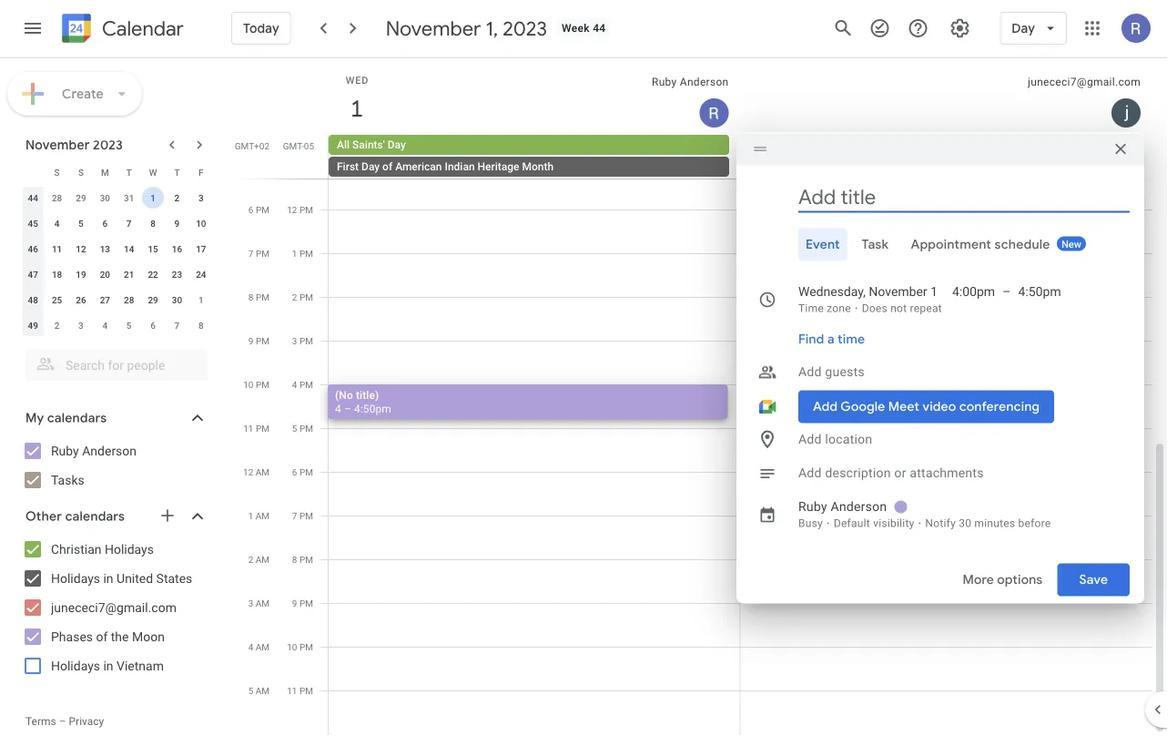 Task type: describe. For each thing, give the bounding box(es) containing it.
wed 1
[[346, 74, 369, 123]]

anderson inside 1 column header
[[680, 76, 729, 88]]

12 pm
[[287, 204, 313, 215]]

12 for 12 pm
[[287, 204, 297, 215]]

2 horizontal spatial 10
[[287, 641, 297, 652]]

5 pm
[[292, 423, 313, 434]]

1 down 12 am
[[248, 510, 254, 521]]

terms – privacy
[[26, 715, 104, 728]]

0 vertical spatial holidays
[[105, 542, 154, 557]]

1 horizontal spatial day
[[388, 138, 406, 151]]

0 vertical spatial 7 pm
[[249, 248, 270, 259]]

8 right 2 am
[[292, 554, 297, 565]]

4 am
[[248, 641, 270, 652]]

17
[[196, 243, 206, 254]]

22
[[148, 269, 158, 280]]

in for vietnam
[[103, 658, 114, 673]]

saints'
[[353, 138, 385, 151]]

pm left 4 pm
[[256, 379, 270, 390]]

8 right december 7 element
[[199, 320, 204, 331]]

1 t from the left
[[126, 167, 132, 178]]

visibility
[[874, 517, 915, 530]]

4 for 4 pm
[[292, 379, 297, 390]]

junececi7@gmail.com inside 'other calendars' list
[[51, 600, 177, 615]]

terms link
[[26, 715, 56, 728]]

task
[[862, 236, 890, 253]]

december 8 element
[[190, 314, 212, 336]]

october 30 element
[[94, 187, 116, 209]]

1 pm
[[292, 248, 313, 259]]

december 3 element
[[70, 314, 92, 336]]

1 horizontal spatial 9 pm
[[292, 598, 313, 609]]

– inside (no title) 4 – 4:50pm
[[344, 402, 352, 415]]

of inside 'other calendars' list
[[96, 629, 108, 644]]

row containing 48
[[21, 287, 213, 312]]

default visibility
[[834, 517, 915, 530]]

heritage
[[478, 160, 520, 173]]

main drawer image
[[22, 17, 44, 39]]

pm left 3 pm
[[256, 335, 270, 346]]

Add title text field
[[799, 184, 1131, 211]]

3 am
[[248, 598, 270, 609]]

– for privacy
[[59, 715, 66, 728]]

3 down f
[[199, 192, 204, 203]]

ruby anderson inside my calendars list
[[51, 443, 137, 458]]

29 for 29 element
[[148, 294, 158, 305]]

busy
[[799, 517, 824, 530]]

tasks
[[51, 472, 84, 487]]

am for 5 am
[[256, 685, 270, 696]]

24
[[196, 269, 206, 280]]

47
[[28, 269, 38, 280]]

add for add guests
[[799, 364, 822, 379]]

pm left '1 pm'
[[256, 248, 270, 259]]

wednesday, november 1 element
[[336, 87, 378, 129]]

0 vertical spatial 8 pm
[[249, 292, 270, 302]]

1 horizontal spatial 7 pm
[[292, 510, 313, 521]]

other calendars button
[[4, 502, 226, 531]]

pm right 3 am
[[300, 598, 313, 609]]

14
[[124, 243, 134, 254]]

4:00pm
[[953, 284, 996, 299]]

10 element
[[190, 212, 212, 234]]

row containing 49
[[21, 312, 213, 338]]

holidays in vietnam
[[51, 658, 164, 673]]

location
[[826, 432, 873, 447]]

states
[[156, 571, 193, 586]]

48
[[28, 294, 38, 305]]

repeat
[[911, 302, 943, 315]]

attachments
[[910, 466, 985, 481]]

2 vertical spatial november
[[869, 284, 928, 299]]

0 vertical spatial 2023
[[503, 15, 548, 41]]

4 for 4 am
[[248, 641, 254, 652]]

does
[[862, 302, 888, 315]]

7 right 17 element
[[249, 248, 254, 259]]

15
[[148, 243, 158, 254]]

add location
[[799, 432, 873, 447]]

october 31 element
[[118, 187, 140, 209]]

13 element
[[94, 238, 116, 260]]

30 element
[[166, 289, 188, 311]]

30 for 'october 30' element
[[100, 192, 110, 203]]

row containing 44
[[21, 185, 213, 210]]

american
[[396, 160, 442, 173]]

46
[[28, 243, 38, 254]]

7 left the december 8 element
[[175, 320, 180, 331]]

november 2023 grid
[[17, 159, 213, 338]]

holidays for united
[[51, 571, 100, 586]]

2 vertical spatial 30
[[960, 517, 972, 530]]

1 vertical spatial 2023
[[93, 137, 123, 153]]

26 element
[[70, 289, 92, 311]]

4:00pm – 4:50pm
[[953, 284, 1062, 299]]

pm left 2 pm
[[256, 292, 270, 302]]

or
[[895, 466, 907, 481]]

2 t from the left
[[174, 167, 180, 178]]

0 horizontal spatial 10 pm
[[243, 379, 270, 390]]

calendars for other calendars
[[65, 508, 125, 525]]

time zone
[[799, 302, 852, 315]]

16
[[172, 243, 182, 254]]

add guests
[[799, 364, 865, 379]]

2 horizontal spatial ruby anderson
[[799, 499, 888, 514]]

october 29 element
[[70, 187, 92, 209]]

december 5 element
[[118, 314, 140, 336]]

month
[[522, 160, 554, 173]]

all saints' day button
[[329, 135, 730, 155]]

calendar
[[102, 16, 184, 41]]

12 for 12 am
[[243, 466, 254, 477]]

18 element
[[46, 263, 68, 285]]

indian
[[445, 160, 475, 173]]

title)
[[356, 389, 379, 401]]

28 element
[[118, 289, 140, 311]]

16 element
[[166, 238, 188, 260]]

4:50pm inside (no title) 4 – 4:50pm
[[354, 402, 392, 415]]

12 element
[[70, 238, 92, 260]]

the
[[111, 629, 129, 644]]

calendar heading
[[98, 16, 184, 41]]

pm up '1 pm'
[[300, 204, 313, 215]]

– for 4:50pm
[[1003, 284, 1012, 299]]

phases
[[51, 629, 93, 644]]

calendar element
[[58, 10, 184, 50]]

25 element
[[46, 289, 68, 311]]

8 right 'december 1' element
[[249, 292, 254, 302]]

all
[[337, 138, 350, 151]]

27 element
[[94, 289, 116, 311]]

wednesday,
[[799, 284, 866, 299]]

22 element
[[142, 263, 164, 285]]

27
[[100, 294, 110, 305]]

4 inside (no title) 4 – 4:50pm
[[335, 402, 341, 415]]

4 for december 4 element
[[102, 320, 108, 331]]

task button
[[855, 228, 897, 261]]

wednesday, november 1
[[799, 284, 938, 299]]

new
[[1062, 239, 1082, 250]]

w
[[149, 167, 157, 178]]

today
[[243, 20, 279, 36]]

december 4 element
[[94, 314, 116, 336]]

20
[[100, 269, 110, 280]]

row containing (no title)
[[321, 0, 1153, 735]]

5 for december 5 element
[[126, 320, 132, 331]]

2 vertical spatial anderson
[[831, 499, 888, 514]]

0 vertical spatial 9 pm
[[249, 335, 270, 346]]

pm right 5 am
[[300, 685, 313, 696]]

vietnam
[[117, 658, 164, 673]]

pm left 5 pm
[[256, 423, 270, 434]]

21
[[124, 269, 134, 280]]

my calendars
[[26, 410, 107, 426]]

6 up 13 element
[[102, 218, 108, 229]]

3 pm
[[292, 335, 313, 346]]

1 horizontal spatial 10
[[243, 379, 254, 390]]

pm left 12 pm
[[256, 204, 270, 215]]

1 down 12 pm
[[292, 248, 297, 259]]

november for november 2023
[[26, 137, 90, 153]]

6 right december 5 element
[[151, 320, 156, 331]]

15 element
[[142, 238, 164, 260]]

2 horizontal spatial 11
[[287, 685, 297, 696]]

23 element
[[166, 263, 188, 285]]

gmt-05
[[283, 140, 314, 151]]

45
[[28, 218, 38, 229]]

0 vertical spatial 11 pm
[[243, 423, 270, 434]]

1 vertical spatial 9
[[249, 335, 254, 346]]

1 vertical spatial 11
[[243, 423, 254, 434]]

1 inside wed 1
[[349, 93, 362, 123]]

2 vertical spatial 9
[[292, 598, 297, 609]]

5 up the 12 element
[[78, 218, 84, 229]]

am for 12 am
[[256, 466, 270, 477]]

my calendars list
[[4, 436, 226, 495]]

1 vertical spatial 11 pm
[[287, 685, 313, 696]]

4 right 45
[[54, 218, 60, 229]]

14 element
[[118, 238, 140, 260]]

row containing s
[[21, 159, 213, 185]]

ruby inside 1 column header
[[652, 76, 677, 88]]

november 2023
[[26, 137, 123, 153]]

2 vertical spatial day
[[362, 160, 380, 173]]

pm down 5 pm
[[300, 466, 313, 477]]

terms
[[26, 715, 56, 728]]

2 right the 1 cell
[[175, 192, 180, 203]]

pm right 4 am
[[300, 641, 313, 652]]

1 vertical spatial 8 pm
[[292, 554, 313, 565]]

pm down 4 pm
[[300, 423, 313, 434]]

1 am
[[248, 510, 270, 521]]

event
[[806, 236, 841, 253]]

november 1, 2023
[[386, 15, 548, 41]]

pm down 2 pm
[[300, 335, 313, 346]]

other calendars
[[26, 508, 125, 525]]

7 right 1 am
[[292, 510, 297, 521]]

26
[[76, 294, 86, 305]]

2 horizontal spatial ruby
[[799, 499, 828, 514]]

5 for 5 am
[[248, 685, 254, 696]]

am for 1 am
[[256, 510, 270, 521]]

appointment schedule
[[911, 236, 1051, 253]]

all saints' day first day of american indian heritage month
[[337, 138, 554, 173]]

guests
[[826, 364, 865, 379]]

30 for 30 element
[[172, 294, 182, 305]]

row group inside november 2023 "grid"
[[21, 185, 213, 338]]

2 s from the left
[[78, 167, 84, 178]]



Task type: locate. For each thing, give the bounding box(es) containing it.
4 pm
[[292, 379, 313, 390]]

calendars right my
[[47, 410, 107, 426]]

junececi7@gmail.com inside 1 grid
[[1029, 76, 1142, 88]]

pm right 1 am
[[300, 510, 313, 521]]

1 right 30 element
[[199, 294, 204, 305]]

add description or attachments
[[799, 466, 985, 481]]

1 horizontal spatial 4:50pm
[[1019, 284, 1062, 299]]

ruby inside my calendars list
[[51, 443, 79, 458]]

0 horizontal spatial 30
[[100, 192, 110, 203]]

calendars
[[47, 410, 107, 426], [65, 508, 125, 525]]

2 am from the top
[[256, 510, 270, 521]]

in left united
[[103, 571, 114, 586]]

0 vertical spatial 4:50pm
[[1019, 284, 1062, 299]]

2 horizontal spatial 9
[[292, 598, 297, 609]]

today button
[[231, 6, 291, 50]]

25
[[52, 294, 62, 305]]

2 horizontal spatial –
[[1003, 284, 1012, 299]]

9 pm left 3 pm
[[249, 335, 270, 346]]

0 vertical spatial day
[[1012, 20, 1036, 36]]

ruby
[[652, 76, 677, 88], [51, 443, 79, 458], [799, 499, 828, 514]]

0 horizontal spatial t
[[126, 167, 132, 178]]

12 for 12
[[76, 243, 86, 254]]

0 horizontal spatial anderson
[[82, 443, 137, 458]]

2 horizontal spatial november
[[869, 284, 928, 299]]

november left 1, at the top left of page
[[386, 15, 481, 41]]

5 am from the top
[[256, 641, 270, 652]]

8 pm
[[249, 292, 270, 302], [292, 554, 313, 565]]

3 left december 4 element
[[78, 320, 84, 331]]

november up the "october 28" element
[[26, 137, 90, 153]]

cell containing (no title)
[[328, 0, 741, 735]]

1 horizontal spatial 10 pm
[[287, 641, 313, 652]]

0 horizontal spatial 12
[[76, 243, 86, 254]]

1 horizontal spatial 2023
[[503, 15, 548, 41]]

0 horizontal spatial 11
[[52, 243, 62, 254]]

am up 1 am
[[256, 466, 270, 477]]

6 pm left 12 pm
[[249, 204, 270, 215]]

1 horizontal spatial ruby anderson
[[652, 76, 729, 88]]

1 right october 31 element
[[151, 192, 156, 203]]

row containing 45
[[21, 210, 213, 236]]

settings menu image
[[950, 17, 971, 39]]

3 up 4 am
[[248, 598, 254, 609]]

1 vertical spatial 10 pm
[[287, 641, 313, 652]]

1 cell
[[141, 185, 165, 210]]

find
[[799, 331, 825, 348]]

0 vertical spatial 6 pm
[[249, 204, 270, 215]]

10
[[196, 218, 206, 229], [243, 379, 254, 390], [287, 641, 297, 652]]

0 horizontal spatial 28
[[52, 192, 62, 203]]

9 inside row
[[175, 218, 180, 229]]

5 down 4 am
[[248, 685, 254, 696]]

privacy
[[69, 715, 104, 728]]

0 vertical spatial 10 pm
[[243, 379, 270, 390]]

6
[[249, 204, 254, 215], [102, 218, 108, 229], [151, 320, 156, 331], [292, 466, 297, 477]]

create button
[[7, 72, 142, 116]]

2 up 3 pm
[[292, 292, 297, 302]]

1 add from the top
[[799, 364, 822, 379]]

add for add description or attachments
[[799, 466, 822, 481]]

a
[[828, 331, 835, 348]]

2 for 2 am
[[248, 554, 254, 565]]

2 for december 2 "element"
[[54, 320, 60, 331]]

1 horizontal spatial t
[[174, 167, 180, 178]]

3 for december 3 element
[[78, 320, 84, 331]]

2 pm
[[292, 292, 313, 302]]

2 down 1 am
[[248, 554, 254, 565]]

11 pm right 5 am
[[287, 685, 313, 696]]

– right 4:00pm
[[1003, 284, 1012, 299]]

29 right the "october 28" element
[[76, 192, 86, 203]]

pm
[[256, 204, 270, 215], [300, 204, 313, 215], [256, 248, 270, 259], [300, 248, 313, 259], [256, 292, 270, 302], [300, 292, 313, 302], [256, 335, 270, 346], [300, 335, 313, 346], [256, 379, 270, 390], [300, 379, 313, 390], [256, 423, 270, 434], [300, 423, 313, 434], [300, 466, 313, 477], [300, 510, 313, 521], [300, 554, 313, 565], [300, 598, 313, 609], [300, 641, 313, 652], [300, 685, 313, 696]]

12
[[287, 204, 297, 215], [76, 243, 86, 254], [243, 466, 254, 477]]

2 inside december 2 "element"
[[54, 320, 60, 331]]

1
[[349, 93, 362, 123], [151, 192, 156, 203], [292, 248, 297, 259], [931, 284, 938, 299], [199, 294, 204, 305], [248, 510, 254, 521]]

1 horizontal spatial 11 pm
[[287, 685, 313, 696]]

8 pm right 2 am
[[292, 554, 313, 565]]

junececi7@gmail.com up phases of the moon
[[51, 600, 177, 615]]

05
[[304, 140, 314, 151]]

4 down 3 pm
[[292, 379, 297, 390]]

first day of american indian heritage month button
[[329, 157, 730, 177]]

gmt+02
[[235, 140, 270, 151]]

11 element
[[46, 238, 68, 260]]

holidays
[[105, 542, 154, 557], [51, 571, 100, 586], [51, 658, 100, 673]]

0 horizontal spatial junececi7@gmail.com
[[51, 600, 177, 615]]

tab list containing event
[[752, 228, 1131, 261]]

3 inside december 3 element
[[78, 320, 84, 331]]

7 down october 31 element
[[126, 218, 132, 229]]

11 right 5 am
[[287, 685, 297, 696]]

1 grid
[[233, 0, 1168, 735]]

30
[[100, 192, 110, 203], [172, 294, 182, 305], [960, 517, 972, 530]]

row group containing 44
[[21, 185, 213, 338]]

0 horizontal spatial 4:50pm
[[354, 402, 392, 415]]

1 up repeat
[[931, 284, 938, 299]]

3 am from the top
[[256, 554, 270, 565]]

other calendars list
[[4, 535, 226, 681]]

am down 1 am
[[256, 554, 270, 565]]

wed
[[346, 74, 369, 86]]

row containing 47
[[21, 261, 213, 287]]

1 vertical spatial 29
[[148, 294, 158, 305]]

Search for people text field
[[36, 349, 197, 382]]

december 1 element
[[190, 289, 212, 311]]

2 horizontal spatial day
[[1012, 20, 1036, 36]]

description
[[826, 466, 892, 481]]

christian holidays
[[51, 542, 154, 557]]

cell for 1 column header
[[328, 0, 741, 735]]

11
[[52, 243, 62, 254], [243, 423, 254, 434], [287, 685, 297, 696]]

29 right 28 'element'
[[148, 294, 158, 305]]

1 vertical spatial 6 pm
[[292, 466, 313, 477]]

0 horizontal spatial of
[[96, 629, 108, 644]]

7
[[126, 218, 132, 229], [249, 248, 254, 259], [175, 320, 180, 331], [292, 510, 297, 521]]

9 pm right 3 am
[[292, 598, 313, 609]]

1 vertical spatial 9 pm
[[292, 598, 313, 609]]

my calendars button
[[4, 404, 226, 433]]

3 for 3 am
[[248, 598, 254, 609]]

7 pm right 1 am
[[292, 510, 313, 521]]

new element
[[1058, 236, 1087, 251]]

1 horizontal spatial of
[[383, 160, 393, 173]]

44
[[593, 22, 606, 35], [28, 192, 38, 203]]

day inside day dropdown button
[[1012, 20, 1036, 36]]

day right the saints'
[[388, 138, 406, 151]]

0 horizontal spatial –
[[59, 715, 66, 728]]

28 left october 29 element
[[52, 192, 62, 203]]

8
[[151, 218, 156, 229], [249, 292, 254, 302], [199, 320, 204, 331], [292, 554, 297, 565]]

1 horizontal spatial junececi7@gmail.com
[[1029, 76, 1142, 88]]

5 for 5 pm
[[292, 423, 297, 434]]

11 up 12 am
[[243, 423, 254, 434]]

0 vertical spatial 12
[[287, 204, 297, 215]]

2023 up m
[[93, 137, 123, 153]]

1 horizontal spatial 44
[[593, 22, 606, 35]]

0 vertical spatial ruby
[[652, 76, 677, 88]]

appointment
[[911, 236, 992, 253]]

find a time button
[[792, 323, 873, 356]]

4:50pm
[[1019, 284, 1062, 299], [354, 402, 392, 415]]

cell for wednesday, november 1 element at the top
[[329, 135, 741, 179]]

1 horizontal spatial 28
[[124, 294, 134, 305]]

cell
[[328, 0, 741, 735], [741, 0, 1153, 735], [329, 135, 741, 179]]

5
[[78, 218, 84, 229], [126, 320, 132, 331], [292, 423, 297, 434], [248, 685, 254, 696]]

12 right 11 element on the top of page
[[76, 243, 86, 254]]

0 vertical spatial ruby anderson
[[652, 76, 729, 88]]

holidays down christian
[[51, 571, 100, 586]]

30 right 29 element
[[172, 294, 182, 305]]

add down find
[[799, 364, 822, 379]]

minutes
[[975, 517, 1016, 530]]

9 right 3 am
[[292, 598, 297, 609]]

privacy link
[[69, 715, 104, 728]]

1 inside cell
[[151, 192, 156, 203]]

1 vertical spatial holidays
[[51, 571, 100, 586]]

day button
[[1001, 6, 1068, 50]]

28 inside the "october 28" element
[[52, 192, 62, 203]]

8 pm left 2 pm
[[249, 292, 270, 302]]

november
[[386, 15, 481, 41], [26, 137, 90, 153], [869, 284, 928, 299]]

united
[[117, 571, 153, 586]]

1 in from the top
[[103, 571, 114, 586]]

2 for 2 pm
[[292, 292, 297, 302]]

t right m
[[126, 167, 132, 178]]

my
[[26, 410, 44, 426]]

1 column header
[[329, 58, 741, 135]]

week
[[562, 22, 590, 35]]

2 horizontal spatial anderson
[[831, 499, 888, 514]]

2 in from the top
[[103, 658, 114, 673]]

add other calendars image
[[159, 507, 177, 525]]

day right settings menu image at the right top of page
[[1012, 20, 1036, 36]]

24 element
[[190, 263, 212, 285]]

cell containing all saints' day
[[329, 135, 741, 179]]

find a time
[[799, 331, 866, 348]]

20 element
[[94, 263, 116, 285]]

0 vertical spatial 44
[[593, 22, 606, 35]]

pm up 2 pm
[[300, 248, 313, 259]]

28 for the "october 28" element
[[52, 192, 62, 203]]

1 vertical spatial –
[[344, 402, 352, 415]]

add down add location at the right of the page
[[799, 466, 822, 481]]

1 vertical spatial of
[[96, 629, 108, 644]]

10 left 4 pm
[[243, 379, 254, 390]]

am for 4 am
[[256, 641, 270, 652]]

m
[[101, 167, 109, 178]]

4 am from the top
[[256, 598, 270, 609]]

10 inside row group
[[196, 218, 206, 229]]

add left location
[[799, 432, 822, 447]]

2 vertical spatial ruby
[[799, 499, 828, 514]]

44 left the "october 28" element
[[28, 192, 38, 203]]

30 right the notify
[[960, 517, 972, 530]]

row containing all saints' day
[[321, 135, 1168, 179]]

1 s from the left
[[54, 167, 60, 178]]

of left the
[[96, 629, 108, 644]]

3 down 2 pm
[[292, 335, 297, 346]]

0 vertical spatial 9
[[175, 218, 180, 229]]

2 vertical spatial holidays
[[51, 658, 100, 673]]

moon
[[132, 629, 165, 644]]

6 am from the top
[[256, 685, 270, 696]]

19
[[76, 269, 86, 280]]

12 am
[[243, 466, 270, 477]]

notify 30 minutes before
[[926, 517, 1052, 530]]

11 inside november 2023 "grid"
[[52, 243, 62, 254]]

event button
[[799, 228, 848, 261]]

2 vertical spatial 12
[[243, 466, 254, 477]]

christian
[[51, 542, 102, 557]]

44 inside row
[[28, 192, 38, 203]]

0 horizontal spatial ruby
[[51, 443, 79, 458]]

add
[[799, 364, 822, 379], [799, 432, 822, 447], [799, 466, 822, 481]]

11 pm up 12 am
[[243, 423, 270, 434]]

29 element
[[142, 289, 164, 311]]

s left m
[[78, 167, 84, 178]]

add guests button
[[792, 356, 1131, 389]]

row
[[321, 0, 1153, 735], [321, 135, 1168, 179], [21, 159, 213, 185], [21, 185, 213, 210], [21, 210, 213, 236], [21, 236, 213, 261], [21, 261, 213, 287], [21, 287, 213, 312], [21, 312, 213, 338]]

zone
[[827, 302, 852, 315]]

2 vertical spatial ruby anderson
[[799, 499, 888, 514]]

1 horizontal spatial 29
[[148, 294, 158, 305]]

ruby anderson inside 1 column header
[[652, 76, 729, 88]]

12 inside row
[[76, 243, 86, 254]]

2 vertical spatial 10
[[287, 641, 297, 652]]

4 down 3 am
[[248, 641, 254, 652]]

2 add from the top
[[799, 432, 822, 447]]

am for 2 am
[[256, 554, 270, 565]]

0 vertical spatial add
[[799, 364, 822, 379]]

of inside all saints' day first day of american indian heritage month
[[383, 160, 393, 173]]

4:50pm right to element
[[1019, 284, 1062, 299]]

anderson inside my calendars list
[[82, 443, 137, 458]]

1 vertical spatial add
[[799, 432, 822, 447]]

28 inside 28 'element'
[[124, 294, 134, 305]]

december 7 element
[[166, 314, 188, 336]]

(no title) 4 – 4:50pm
[[335, 389, 392, 415]]

8 down the 1 cell
[[151, 218, 156, 229]]

does not repeat
[[862, 302, 943, 315]]

1 am from the top
[[256, 466, 270, 477]]

row inside 1 grid
[[321, 135, 1168, 179]]

am down 2 am
[[256, 598, 270, 609]]

week 44
[[562, 22, 606, 35]]

29 for october 29 element
[[76, 192, 86, 203]]

13
[[100, 243, 110, 254]]

1 vertical spatial calendars
[[65, 508, 125, 525]]

am down 3 am
[[256, 641, 270, 652]]

row containing 46
[[21, 236, 213, 261]]

0 horizontal spatial s
[[54, 167, 60, 178]]

0 vertical spatial in
[[103, 571, 114, 586]]

None search field
[[0, 342, 226, 382]]

4 down "(no"
[[335, 402, 341, 415]]

to element
[[1003, 283, 1012, 301]]

9 left 3 pm
[[249, 335, 254, 346]]

time
[[799, 302, 824, 315]]

s up the "october 28" element
[[54, 167, 60, 178]]

december 6 element
[[142, 314, 164, 336]]

0 horizontal spatial 6 pm
[[249, 204, 270, 215]]

1 vertical spatial 4:50pm
[[354, 402, 392, 415]]

30 right october 29 element
[[100, 192, 110, 203]]

0 vertical spatial –
[[1003, 284, 1012, 299]]

0 horizontal spatial 8 pm
[[249, 292, 270, 302]]

28 for 28 'element'
[[124, 294, 134, 305]]

1 down wed
[[349, 93, 362, 123]]

of down the saints'
[[383, 160, 393, 173]]

7 pm left '1 pm'
[[249, 248, 270, 259]]

17 element
[[190, 238, 212, 260]]

10 up the 17
[[196, 218, 206, 229]]

pm left "(no"
[[300, 379, 313, 390]]

1 horizontal spatial 30
[[172, 294, 182, 305]]

10 pm left 4 pm
[[243, 379, 270, 390]]

49
[[28, 320, 38, 331]]

2 horizontal spatial 30
[[960, 517, 972, 530]]

– right terms link
[[59, 715, 66, 728]]

first
[[337, 160, 359, 173]]

0 horizontal spatial 29
[[76, 192, 86, 203]]

before
[[1019, 517, 1052, 530]]

holidays in united states
[[51, 571, 193, 586]]

november for november 1, 2023
[[386, 15, 481, 41]]

–
[[1003, 284, 1012, 299], [344, 402, 352, 415], [59, 715, 66, 728]]

11 right the 46
[[52, 243, 62, 254]]

3 add from the top
[[799, 466, 822, 481]]

am for 3 am
[[256, 598, 270, 609]]

10 pm right 4 am
[[287, 641, 313, 652]]

1 horizontal spatial s
[[78, 167, 84, 178]]

t right w
[[174, 167, 180, 178]]

1 horizontal spatial 11
[[243, 423, 254, 434]]

0 vertical spatial november
[[386, 15, 481, 41]]

1 vertical spatial 10
[[243, 379, 254, 390]]

1 horizontal spatial –
[[344, 402, 352, 415]]

pm right 2 am
[[300, 554, 313, 565]]

not
[[891, 302, 908, 315]]

0 horizontal spatial 11 pm
[[243, 423, 270, 434]]

cell inside 1 grid
[[329, 135, 741, 179]]

in
[[103, 571, 114, 586], [103, 658, 114, 673]]

0 vertical spatial 28
[[52, 192, 62, 203]]

23
[[172, 269, 182, 280]]

december 2 element
[[46, 314, 68, 336]]

0 vertical spatial 30
[[100, 192, 110, 203]]

5 am
[[248, 685, 270, 696]]

s
[[54, 167, 60, 178], [78, 167, 84, 178]]

october 28 element
[[46, 187, 68, 209]]

holidays for vietnam
[[51, 658, 100, 673]]

add inside dropdown button
[[799, 364, 822, 379]]

in for united
[[103, 571, 114, 586]]

2 vertical spatial –
[[59, 715, 66, 728]]

row group
[[21, 185, 213, 338]]

3 for 3 pm
[[292, 335, 297, 346]]

4 left december 5 element
[[102, 320, 108, 331]]

time
[[838, 331, 866, 348]]

0 vertical spatial 29
[[76, 192, 86, 203]]

11 pm
[[243, 423, 270, 434], [287, 685, 313, 696]]

19 element
[[70, 263, 92, 285]]

21 element
[[118, 263, 140, 285]]

2 horizontal spatial 12
[[287, 204, 297, 215]]

am up 2 am
[[256, 510, 270, 521]]

notify
[[926, 517, 957, 530]]

6 left 12 pm
[[249, 204, 254, 215]]

default
[[834, 517, 871, 530]]

1 vertical spatial 44
[[28, 192, 38, 203]]

31
[[124, 192, 134, 203]]

0 horizontal spatial 44
[[28, 192, 38, 203]]

1 vertical spatial 30
[[172, 294, 182, 305]]

add for add location
[[799, 432, 822, 447]]

0 horizontal spatial 9
[[175, 218, 180, 229]]

10 right 4 am
[[287, 641, 297, 652]]

schedule
[[995, 236, 1051, 253]]

day down the saints'
[[362, 160, 380, 173]]

of
[[383, 160, 393, 173], [96, 629, 108, 644]]

1 vertical spatial 7 pm
[[292, 510, 313, 521]]

junececi7@gmail.com down day dropdown button
[[1029, 76, 1142, 88]]

0 vertical spatial calendars
[[47, 410, 107, 426]]

0 horizontal spatial ruby anderson
[[51, 443, 137, 458]]

6 pm down 5 pm
[[292, 466, 313, 477]]

pm up 3 pm
[[300, 292, 313, 302]]

1 horizontal spatial 12
[[243, 466, 254, 477]]

calendars for my calendars
[[47, 410, 107, 426]]

1 horizontal spatial 8 pm
[[292, 554, 313, 565]]

holidays up united
[[105, 542, 154, 557]]

9
[[175, 218, 180, 229], [249, 335, 254, 346], [292, 598, 297, 609]]

tab list
[[752, 228, 1131, 261]]

6 right 12 am
[[292, 466, 297, 477]]

f
[[199, 167, 204, 178]]

0 vertical spatial junececi7@gmail.com
[[1029, 76, 1142, 88]]

12 up '1 pm'
[[287, 204, 297, 215]]

2 vertical spatial 11
[[287, 685, 297, 696]]

1 horizontal spatial 6 pm
[[292, 466, 313, 477]]



Task type: vqa. For each thing, say whether or not it's contained in the screenshot.
(No
yes



